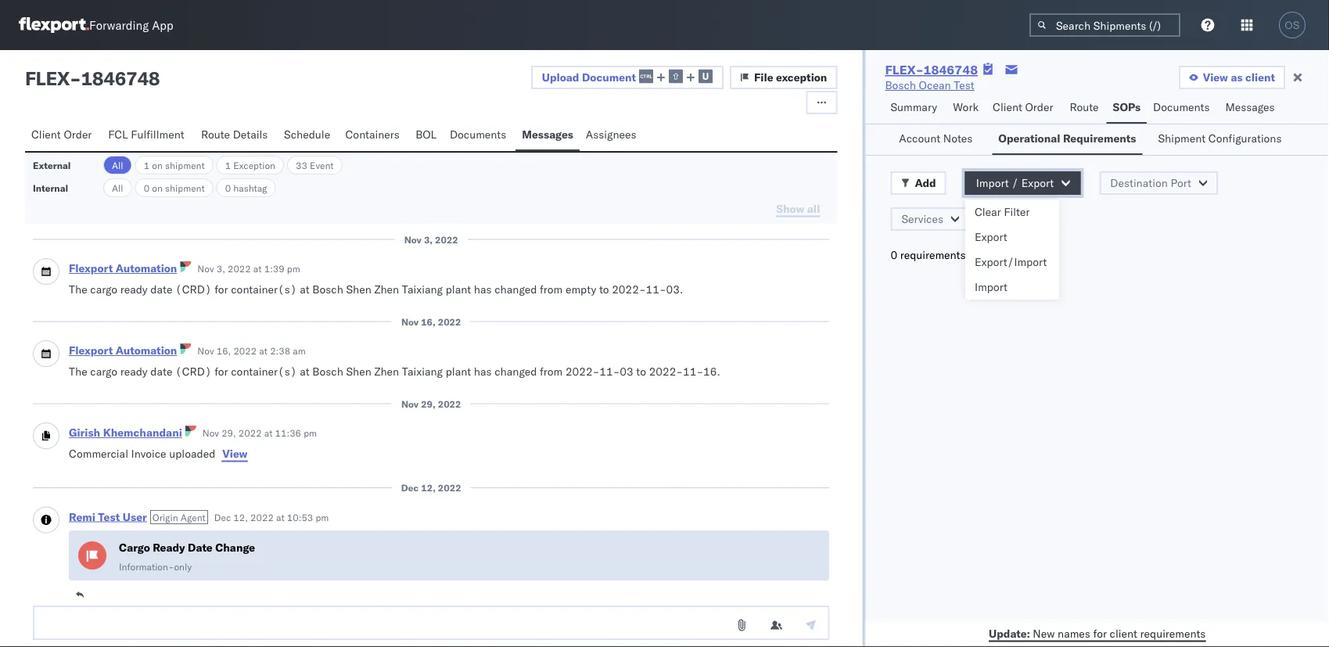 Task type: vqa. For each thing, say whether or not it's contained in the screenshot.
Text Field
yes



Task type: locate. For each thing, give the bounding box(es) containing it.
1 horizontal spatial requirements
[[1141, 627, 1207, 640]]

dec
[[401, 482, 419, 494], [214, 512, 231, 523]]

1 shipment from the top
[[165, 159, 205, 171]]

to
[[600, 282, 609, 296], [637, 364, 647, 378]]

0 inside "button"
[[793, 620, 799, 632]]

0 horizontal spatial documents
[[450, 128, 507, 141]]

0 horizontal spatial export
[[975, 230, 1008, 244]]

order up external
[[64, 128, 92, 141]]

file
[[755, 70, 774, 84]]

1 all from the top
[[112, 159, 123, 171]]

0 vertical spatial container(s)
[[231, 282, 297, 296]]

automation for the cargo ready date (crd) for container(s)  at bosch shen zhen taixiang plant has changed from 2022-11-03 to 2022-11-16.
[[116, 344, 177, 357]]

0 vertical spatial has
[[474, 282, 492, 296]]

change
[[215, 541, 255, 555]]

0 horizontal spatial 16,
[[217, 345, 231, 357]]

ready for the cargo ready date (crd) for container(s)  at bosch shen zhen taixiang plant has changed from empty to 2022-11-03.
[[120, 282, 148, 296]]

from
[[540, 282, 563, 296], [540, 364, 563, 378]]

client order up external
[[31, 128, 92, 141]]

None text field
[[33, 606, 830, 640]]

at down am
[[300, 364, 310, 378]]

0 vertical spatial date
[[151, 282, 173, 296]]

2022- left 03.
[[612, 282, 646, 296]]

1 ready from the top
[[120, 282, 148, 296]]

port
[[1171, 176, 1192, 190]]

1 the from the top
[[69, 282, 87, 296]]

order for the leftmost client order button
[[64, 128, 92, 141]]

nov up the cargo ready date (crd) for container(s)  at bosch shen zhen taixiang plant has changed from empty to 2022-11-03.
[[404, 234, 422, 245]]

test inside 'link'
[[954, 78, 975, 92]]

container(s) for the cargo ready date (crd) for container(s)  at bosch shen zhen taixiang plant has changed from empty to 2022-11-03.
[[231, 282, 297, 296]]

1 1 from the left
[[144, 159, 150, 171]]

0 horizontal spatial order
[[64, 128, 92, 141]]

1 vertical spatial export
[[975, 230, 1008, 244]]

container(s) down the nov 16, 2022 at 2:38 am
[[231, 364, 297, 378]]

03.
[[667, 282, 684, 296]]

0 vertical spatial order
[[1026, 100, 1054, 114]]

flexport automation for the cargo ready date (crd) for container(s)  at bosch shen zhen taixiang plant has changed from 2022-11-03 to 2022-11-16.
[[69, 344, 177, 357]]

taixiang up the nov 29, 2022
[[402, 364, 443, 378]]

1 on shipment
[[144, 159, 205, 171]]

0 vertical spatial import
[[977, 176, 1010, 190]]

clear filter
[[975, 205, 1030, 219]]

upload
[[542, 70, 580, 84]]

(crd) down the nov 16, 2022 at 2:38 am
[[175, 364, 212, 378]]

flexport
[[69, 261, 113, 275], [69, 344, 113, 357]]

1 shen from the top
[[346, 282, 372, 296]]

invoice
[[131, 447, 166, 460]]

0 vertical spatial shipment
[[165, 159, 205, 171]]

1 container(s) from the top
[[231, 282, 297, 296]]

documents button up shipment
[[1148, 93, 1220, 124]]

0 vertical spatial flexport
[[69, 261, 113, 275]]

1 vertical spatial to
[[637, 364, 647, 378]]

the for the cargo ready date (crd) for container(s)  at bosch shen zhen taixiang plant has changed from 2022-11-03 to 2022-11-16.
[[69, 364, 87, 378]]

0 vertical spatial requirements
[[901, 248, 966, 262]]

1 (crd) from the top
[[175, 282, 212, 296]]

2 horizontal spatial 2022-
[[649, 364, 683, 378]]

automation for the cargo ready date (crd) for container(s)  at bosch shen zhen taixiang plant has changed from empty to 2022-11-03.
[[116, 261, 177, 275]]

pm for flexport automation
[[287, 263, 300, 275]]

test left user
[[98, 510, 120, 524]]

1 horizontal spatial client order button
[[987, 93, 1064, 124]]

1 vertical spatial flexport automation
[[69, 344, 177, 357]]

schedule
[[284, 128, 331, 141]]

for
[[215, 282, 228, 296], [215, 364, 228, 378], [1094, 627, 1108, 640]]

1 vertical spatial flexport
[[69, 344, 113, 357]]

at left 1:39
[[254, 263, 262, 275]]

2022- right 03
[[649, 364, 683, 378]]

0 vertical spatial zhen
[[375, 282, 399, 296]]

order for client order button to the right
[[1026, 100, 1054, 114]]

1 horizontal spatial to
[[637, 364, 647, 378]]

import for import / export
[[977, 176, 1010, 190]]

1 changed from the top
[[495, 282, 537, 296]]

2 cargo from the top
[[90, 364, 117, 378]]

export down clear on the right top of the page
[[975, 230, 1008, 244]]

0 vertical spatial 3,
[[424, 234, 433, 245]]

taixiang up the nov 16, 2022
[[402, 282, 443, 296]]

0 horizontal spatial route
[[201, 128, 230, 141]]

bosch inside 'link'
[[886, 78, 917, 92]]

documents
[[1154, 100, 1211, 114], [450, 128, 507, 141]]

for for the cargo ready date (crd) for container(s)  at bosch shen zhen taixiang plant has changed from 2022-11-03 to 2022-11-16.
[[215, 364, 228, 378]]

0 horizontal spatial 12,
[[234, 512, 248, 523]]

on up 0 on shipment
[[152, 159, 163, 171]]

external
[[33, 159, 71, 171]]

flexport. image
[[19, 17, 89, 33]]

0 vertical spatial test
[[954, 78, 975, 92]]

order up the operational
[[1026, 100, 1054, 114]]

import left /
[[977, 176, 1010, 190]]

1 horizontal spatial 3,
[[424, 234, 433, 245]]

os
[[1286, 19, 1301, 31]]

1 vertical spatial for
[[215, 364, 228, 378]]

messages down upload
[[522, 128, 574, 141]]

bosch for the cargo ready date (crd) for container(s)  at bosch shen zhen taixiang plant has changed from 2022-11-03 to 2022-11-16.
[[313, 364, 344, 378]]

0 horizontal spatial client order
[[31, 128, 92, 141]]

fcl fulfillment button
[[102, 121, 195, 151]]

1 horizontal spatial client
[[1246, 70, 1276, 84]]

0 vertical spatial route
[[1070, 100, 1099, 114]]

1 for 1 on shipment
[[144, 159, 150, 171]]

to right "empty"
[[600, 282, 609, 296]]

0 vertical spatial bosch
[[886, 78, 917, 92]]

0 for 0 requirements
[[891, 248, 898, 262]]

1 vertical spatial client order
[[31, 128, 92, 141]]

0 vertical spatial plant
[[446, 282, 471, 296]]

1 vertical spatial ready
[[120, 364, 148, 378]]

0 vertical spatial documents
[[1154, 100, 1211, 114]]

flexport for the cargo ready date (crd) for container(s)  at bosch shen zhen taixiang plant has changed from 2022-11-03 to 2022-11-16.
[[69, 344, 113, 357]]

1 vertical spatial on
[[152, 182, 163, 194]]

2 the from the top
[[69, 364, 87, 378]]

(crd) for the cargo ready date (crd) for container(s)  at bosch shen zhen taixiang plant has changed from empty to 2022-11-03.
[[175, 282, 212, 296]]

-
[[70, 67, 81, 90]]

1 vertical spatial import
[[975, 280, 1008, 294]]

client order button up the operational
[[987, 93, 1064, 124]]

16, left 2:38
[[217, 345, 231, 357]]

for down the nov 16, 2022 at 2:38 am
[[215, 364, 228, 378]]

2 flexport automation button from the top
[[69, 344, 177, 357]]

for right the names
[[1094, 627, 1108, 640]]

has
[[474, 282, 492, 296], [474, 364, 492, 378]]

shipment up 0 on shipment
[[165, 159, 205, 171]]

documents right bol button
[[450, 128, 507, 141]]

1 flexport automation from the top
[[69, 261, 177, 275]]

plant up the nov 29, 2022
[[446, 364, 471, 378]]

on down 1 on shipment
[[152, 182, 163, 194]]

at left '10:53'
[[276, 512, 285, 523]]

1 from from the top
[[540, 282, 563, 296]]

uploaded
[[169, 447, 216, 460]]

2 vertical spatial pm
[[316, 512, 329, 523]]

0 horizontal spatial 11-
[[600, 364, 620, 378]]

1846748 down forwarding
[[81, 67, 160, 90]]

forwarding app link
[[19, 17, 173, 33]]

1846748 up ocean on the top right of the page
[[924, 62, 979, 77]]

1846748
[[924, 62, 979, 77], [81, 67, 160, 90]]

1 vertical spatial bosch
[[313, 282, 344, 296]]

1 vertical spatial test
[[98, 510, 120, 524]]

import down export/import
[[975, 280, 1008, 294]]

view button
[[222, 446, 249, 462]]

2 all from the top
[[112, 182, 123, 194]]

client
[[1246, 70, 1276, 84], [1110, 627, 1138, 640]]

0 for 0
[[793, 620, 799, 632]]

all for 1
[[112, 159, 123, 171]]

0
[[144, 182, 150, 194], [225, 182, 231, 194], [891, 248, 898, 262], [793, 620, 799, 632]]

plant up the nov 16, 2022
[[446, 282, 471, 296]]

import inside button
[[977, 176, 1010, 190]]

pm right '10:53'
[[316, 512, 329, 523]]

1 horizontal spatial view
[[1204, 70, 1229, 84]]

16, up the cargo ready date (crd) for container(s)  at bosch shen zhen taixiang plant has changed from 2022-11-03 to 2022-11-16.
[[421, 316, 436, 328]]

2022- left 03
[[566, 364, 600, 378]]

bosch for the cargo ready date (crd) for container(s)  at bosch shen zhen taixiang plant has changed from empty to 2022-11-03.
[[313, 282, 344, 296]]

route left details on the top of the page
[[201, 128, 230, 141]]

pm right 1:39
[[287, 263, 300, 275]]

1 horizontal spatial 1846748
[[924, 62, 979, 77]]

2 shipment from the top
[[165, 182, 205, 194]]

0 vertical spatial to
[[600, 282, 609, 296]]

2022 for nov 29, 2022
[[438, 398, 461, 410]]

shen for empty
[[346, 282, 372, 296]]

documents up shipment
[[1154, 100, 1211, 114]]

client inside button
[[1246, 70, 1276, 84]]

1 cargo from the top
[[90, 282, 117, 296]]

0 vertical spatial automation
[[116, 261, 177, 275]]

for down 'nov 3, 2022 at 1:39 pm'
[[215, 282, 228, 296]]

12, for dec 12, 2022
[[421, 482, 436, 494]]

client right the names
[[1110, 627, 1138, 640]]

add button
[[891, 171, 947, 195]]

1 horizontal spatial 29,
[[421, 398, 436, 410]]

1 vertical spatial shipment
[[165, 182, 205, 194]]

0 vertical spatial all button
[[103, 156, 132, 175]]

3,
[[424, 234, 433, 245], [217, 263, 225, 275]]

upload document
[[542, 70, 636, 84]]

to right 03
[[637, 364, 647, 378]]

1 all button from the top
[[103, 156, 132, 175]]

0 vertical spatial on
[[152, 159, 163, 171]]

at for 11:36
[[264, 428, 273, 439]]

1 flexport automation button from the top
[[69, 261, 177, 275]]

0 horizontal spatial 29,
[[222, 428, 236, 439]]

client up external
[[31, 128, 61, 141]]

messages up configurations
[[1226, 100, 1275, 114]]

2 from from the top
[[540, 364, 563, 378]]

girish
[[69, 426, 100, 440]]

list box
[[966, 200, 1060, 300]]

1 vertical spatial all button
[[103, 178, 132, 197]]

from left "empty"
[[540, 282, 563, 296]]

destination port button
[[1100, 171, 1219, 195]]

0 vertical spatial client
[[1246, 70, 1276, 84]]

client for client order button to the right
[[993, 100, 1023, 114]]

2 zhen from the top
[[375, 364, 399, 378]]

(crd)
[[175, 282, 212, 296], [175, 364, 212, 378]]

configurations
[[1209, 132, 1283, 145]]

0 vertical spatial the
[[69, 282, 87, 296]]

2 ready from the top
[[120, 364, 148, 378]]

0 vertical spatial ready
[[120, 282, 148, 296]]

1 vertical spatial shen
[[346, 364, 372, 378]]

has for empty
[[474, 282, 492, 296]]

remi test user origin agent
[[69, 510, 206, 524]]

0 vertical spatial flexport automation button
[[69, 261, 177, 275]]

1 vertical spatial (crd)
[[175, 364, 212, 378]]

taixiang for 2022-
[[402, 364, 443, 378]]

1 vertical spatial changed
[[495, 364, 537, 378]]

documents button right bol
[[444, 121, 516, 151]]

bol button
[[410, 121, 444, 151]]

2 all button from the top
[[103, 178, 132, 197]]

2 has from the top
[[474, 364, 492, 378]]

0 horizontal spatial requirements
[[901, 248, 966, 262]]

all for 0
[[112, 182, 123, 194]]

2022 for nov 16, 2022
[[438, 316, 461, 328]]

all button
[[103, 156, 132, 175], [103, 178, 132, 197]]

0 vertical spatial changed
[[495, 282, 537, 296]]

0 vertical spatial 16,
[[421, 316, 436, 328]]

1 plant from the top
[[446, 282, 471, 296]]

0 vertical spatial client order
[[993, 100, 1054, 114]]

1 flexport from the top
[[69, 261, 113, 275]]

0 vertical spatial shen
[[346, 282, 372, 296]]

commercial invoice uploaded view
[[69, 447, 248, 460]]

1 vertical spatial messages
[[522, 128, 574, 141]]

3, left 1:39
[[217, 263, 225, 275]]

internal
[[33, 182, 68, 194]]

container(s) down 1:39
[[231, 282, 297, 296]]

0 vertical spatial taixiang
[[402, 282, 443, 296]]

0 vertical spatial 29,
[[421, 398, 436, 410]]

2 flexport automation from the top
[[69, 344, 177, 357]]

1 automation from the top
[[116, 261, 177, 275]]

1 vertical spatial 3,
[[217, 263, 225, 275]]

1 horizontal spatial 1
[[225, 159, 231, 171]]

container(s)
[[231, 282, 297, 296], [231, 364, 297, 378]]

0 for 0 hashtag
[[225, 182, 231, 194]]

information-
[[119, 561, 174, 572]]

16, for nov 16, 2022
[[421, 316, 436, 328]]

shipment for 1 on shipment
[[165, 159, 205, 171]]

33
[[296, 159, 308, 171]]

16.
[[704, 364, 721, 378]]

0 vertical spatial from
[[540, 282, 563, 296]]

client right as
[[1246, 70, 1276, 84]]

taixiang for empty
[[402, 282, 443, 296]]

1 horizontal spatial test
[[954, 78, 975, 92]]

0 horizontal spatial 1
[[144, 159, 150, 171]]

2 vertical spatial bosch
[[313, 364, 344, 378]]

empty
[[566, 282, 597, 296]]

2 on from the top
[[152, 182, 163, 194]]

test up work
[[954, 78, 975, 92]]

nov up uploaded
[[203, 428, 219, 439]]

1 vertical spatial plant
[[446, 364, 471, 378]]

route for route
[[1070, 100, 1099, 114]]

1 down fcl fulfillment button
[[144, 159, 150, 171]]

1 vertical spatial documents
[[450, 128, 507, 141]]

route inside route button
[[1070, 100, 1099, 114]]

2 taixiang from the top
[[402, 364, 443, 378]]

client order button up external
[[25, 121, 102, 151]]

on for 1
[[152, 159, 163, 171]]

route inside route details 'button'
[[201, 128, 230, 141]]

16, for nov 16, 2022 at 2:38 am
[[217, 345, 231, 357]]

2 1 from the left
[[225, 159, 231, 171]]

the for the cargo ready date (crd) for container(s)  at bosch shen zhen taixiang plant has changed from empty to 2022-11-03.
[[69, 282, 87, 296]]

nov down the cargo ready date (crd) for container(s)  at bosch shen zhen taixiang plant has changed from empty to 2022-11-03.
[[402, 316, 419, 328]]

zhen for empty
[[375, 282, 399, 296]]

nov for nov 29, 2022
[[402, 398, 419, 410]]

1 horizontal spatial client
[[993, 100, 1023, 114]]

pm for girish khemchandani
[[304, 428, 317, 439]]

1 horizontal spatial export
[[1022, 176, 1055, 190]]

cargo for the cargo ready date (crd) for container(s)  at bosch shen zhen taixiang plant has changed from empty to 2022-11-03.
[[90, 282, 117, 296]]

from left 03
[[540, 364, 563, 378]]

1 vertical spatial 12,
[[234, 512, 248, 523]]

1 vertical spatial 29,
[[222, 428, 236, 439]]

1 zhen from the top
[[375, 282, 399, 296]]

1 horizontal spatial order
[[1026, 100, 1054, 114]]

view down nov 29, 2022 at 11:36 pm
[[223, 447, 248, 460]]

1 vertical spatial dec
[[214, 512, 231, 523]]

all button for 1
[[103, 156, 132, 175]]

date for the cargo ready date (crd) for container(s)  at bosch shen zhen taixiang plant has changed from 2022-11-03 to 2022-11-16.
[[151, 364, 173, 378]]

view as client
[[1204, 70, 1276, 84]]

1 has from the top
[[474, 282, 492, 296]]

the cargo ready date (crd) for container(s)  at bosch shen zhen taixiang plant has changed from 2022-11-03 to 2022-11-16.
[[69, 364, 721, 378]]

fcl fulfillment
[[108, 128, 184, 141]]

nov for nov 16, 2022 at 2:38 am
[[198, 345, 214, 357]]

has for 2022-
[[474, 364, 492, 378]]

export right /
[[1022, 176, 1055, 190]]

nov left 1:39
[[198, 263, 214, 275]]

nov
[[404, 234, 422, 245], [198, 263, 214, 275], [402, 316, 419, 328], [198, 345, 214, 357], [402, 398, 419, 410], [203, 428, 219, 439]]

1 horizontal spatial dec
[[401, 482, 419, 494]]

1 taixiang from the top
[[402, 282, 443, 296]]

pm right 11:36
[[304, 428, 317, 439]]

requirements
[[901, 248, 966, 262], [1141, 627, 1207, 640]]

remi
[[69, 510, 95, 524]]

messages button up configurations
[[1220, 93, 1284, 124]]

0 vertical spatial messages
[[1226, 100, 1275, 114]]

nov left 2:38
[[198, 345, 214, 357]]

at left 2:38
[[259, 345, 268, 357]]

at
[[254, 263, 262, 275], [300, 282, 310, 296], [259, 345, 268, 357], [300, 364, 310, 378], [264, 428, 273, 439], [276, 512, 285, 523]]

29, up 'view' button
[[222, 428, 236, 439]]

3, for nov 3, 2022
[[424, 234, 433, 245]]

messages button down upload
[[516, 121, 580, 151]]

nov down the cargo ready date (crd) for container(s)  at bosch shen zhen taixiang plant has changed from 2022-11-03 to 2022-11-16.
[[402, 398, 419, 410]]

1 on from the top
[[152, 159, 163, 171]]

2 (crd) from the top
[[175, 364, 212, 378]]

client up the operational
[[993, 100, 1023, 114]]

2 container(s) from the top
[[231, 364, 297, 378]]

0 for 0 on shipment
[[144, 182, 150, 194]]

route button
[[1064, 93, 1107, 124]]

route up requirements
[[1070, 100, 1099, 114]]

shipment
[[165, 159, 205, 171], [165, 182, 205, 194]]

0 vertical spatial for
[[215, 282, 228, 296]]

at left 11:36
[[264, 428, 273, 439]]

upload document button
[[531, 66, 724, 89]]

2 automation from the top
[[116, 344, 177, 357]]

0 vertical spatial client
[[993, 100, 1023, 114]]

pm
[[287, 263, 300, 275], [304, 428, 317, 439], [316, 512, 329, 523]]

1 left "exception"
[[225, 159, 231, 171]]

16,
[[421, 316, 436, 328], [217, 345, 231, 357]]

2 shen from the top
[[346, 364, 372, 378]]

plant
[[446, 282, 471, 296], [446, 364, 471, 378]]

import / export button
[[966, 171, 1081, 195]]

taixiang
[[402, 282, 443, 296], [402, 364, 443, 378]]

2 plant from the top
[[446, 364, 471, 378]]

1 vertical spatial container(s)
[[231, 364, 297, 378]]

view left as
[[1204, 70, 1229, 84]]

2 changed from the top
[[495, 364, 537, 378]]

zhen
[[375, 282, 399, 296], [375, 364, 399, 378]]

0 horizontal spatial client
[[31, 128, 61, 141]]

only
[[174, 561, 192, 572]]

0 vertical spatial dec
[[401, 482, 419, 494]]

1 vertical spatial 16,
[[217, 345, 231, 357]]

0 vertical spatial 12,
[[421, 482, 436, 494]]

export
[[1022, 176, 1055, 190], [975, 230, 1008, 244]]

29, down the cargo ready date (crd) for container(s)  at bosch shen zhen taixiang plant has changed from 2022-11-03 to 2022-11-16.
[[421, 398, 436, 410]]

Search Shipments (/) text field
[[1030, 13, 1181, 37]]

container(s) for the cargo ready date (crd) for container(s)  at bosch shen zhen taixiang plant has changed from 2022-11-03 to 2022-11-16.
[[231, 364, 297, 378]]

shipment down 1 on shipment
[[165, 182, 205, 194]]

2 date from the top
[[151, 364, 173, 378]]

2 flexport from the top
[[69, 344, 113, 357]]

1 vertical spatial all
[[112, 182, 123, 194]]

client order up the operational
[[993, 100, 1054, 114]]

1 vertical spatial order
[[64, 128, 92, 141]]

1 date from the top
[[151, 282, 173, 296]]

(crd) down 'nov 3, 2022 at 1:39 pm'
[[175, 282, 212, 296]]

3, up the cargo ready date (crd) for container(s)  at bosch shen zhen taixiang plant has changed from empty to 2022-11-03.
[[424, 234, 433, 245]]

shipment for 0 on shipment
[[165, 182, 205, 194]]

0 vertical spatial all
[[112, 159, 123, 171]]



Task type: describe. For each thing, give the bounding box(es) containing it.
bol
[[416, 128, 437, 141]]

1 horizontal spatial messages button
[[1220, 93, 1284, 124]]

exception
[[776, 70, 828, 84]]

notes
[[944, 132, 973, 145]]

2022 for nov 29, 2022 at 11:36 pm
[[239, 428, 262, 439]]

0 on shipment
[[144, 182, 205, 194]]

1 vertical spatial requirements
[[1141, 627, 1207, 640]]

file exception
[[755, 70, 828, 84]]

operational requirements
[[999, 132, 1137, 145]]

29, for nov 29, 2022
[[421, 398, 436, 410]]

destination
[[1111, 176, 1169, 190]]

zhen for 2022-
[[375, 364, 399, 378]]

update:
[[989, 627, 1031, 640]]

khemchandani
[[103, 426, 182, 440]]

destination port
[[1111, 176, 1192, 190]]

nov 16, 2022 at 2:38 am
[[198, 345, 306, 357]]

2022 for nov 3, 2022 at 1:39 pm
[[228, 263, 251, 275]]

(crd) for the cargo ready date (crd) for container(s)  at bosch shen zhen taixiang plant has changed from 2022-11-03 to 2022-11-16.
[[175, 364, 212, 378]]

0 horizontal spatial client order button
[[25, 121, 102, 151]]

sops button
[[1107, 93, 1148, 124]]

flexport automation button for the cargo ready date (crd) for container(s)  at bosch shen zhen taixiang plant has changed from empty to 2022-11-03.
[[69, 261, 177, 275]]

nov 3, 2022 at 1:39 pm
[[198, 263, 300, 275]]

03
[[620, 364, 634, 378]]

girish khemchandani button
[[69, 426, 182, 440]]

1 horizontal spatial 2022-
[[612, 282, 646, 296]]

from for empty
[[540, 282, 563, 296]]

all button for 0
[[103, 178, 132, 197]]

list box containing clear filter
[[966, 200, 1060, 300]]

0 horizontal spatial messages
[[522, 128, 574, 141]]

bosch ocean test
[[886, 78, 975, 92]]

33 event
[[296, 159, 334, 171]]

services button
[[891, 207, 971, 231]]

0 button
[[781, 620, 799, 632]]

assignees
[[586, 128, 637, 141]]

dec for dec 12, 2022 at 10:53 pm
[[214, 512, 231, 523]]

nov for nov 3, 2022 at 1:39 pm
[[198, 263, 214, 275]]

flex-1846748 link
[[886, 62, 979, 77]]

account
[[900, 132, 941, 145]]

1 vertical spatial view
[[223, 447, 248, 460]]

requirements
[[1064, 132, 1137, 145]]

at for 10:53
[[276, 512, 285, 523]]

bosch ocean test link
[[886, 77, 975, 93]]

plant for empty
[[446, 282, 471, 296]]

agent
[[181, 512, 206, 523]]

add
[[915, 176, 937, 190]]

shipment configurations
[[1159, 132, 1283, 145]]

import / export
[[977, 176, 1055, 190]]

1 horizontal spatial 11-
[[646, 282, 667, 296]]

forwarding app
[[89, 18, 173, 32]]

view inside "view as client" button
[[1204, 70, 1229, 84]]

on for 0
[[152, 182, 163, 194]]

nov 3, 2022
[[404, 234, 459, 245]]

2022 for nov 3, 2022
[[435, 234, 459, 245]]

route for route details
[[201, 128, 230, 141]]

0 horizontal spatial messages button
[[516, 121, 580, 151]]

nov for nov 3, 2022
[[404, 234, 422, 245]]

for for the cargo ready date (crd) for container(s)  at bosch shen zhen taixiang plant has changed from empty to 2022-11-03.
[[215, 282, 228, 296]]

/
[[1012, 176, 1019, 190]]

cargo for the cargo ready date (crd) for container(s)  at bosch shen zhen taixiang plant has changed from 2022-11-03 to 2022-11-16.
[[90, 364, 117, 378]]

3, for nov 3, 2022 at 1:39 pm
[[217, 263, 225, 275]]

work
[[954, 100, 979, 114]]

document
[[582, 70, 636, 84]]

clear
[[975, 205, 1002, 219]]

10:53
[[287, 512, 313, 523]]

2022 for nov 16, 2022 at 2:38 am
[[234, 345, 257, 357]]

view as client button
[[1179, 66, 1286, 89]]

0 horizontal spatial documents button
[[444, 121, 516, 151]]

shipment configurations button
[[1153, 124, 1296, 155]]

12, for dec 12, 2022 at 10:53 pm
[[234, 512, 248, 523]]

ready
[[153, 541, 185, 555]]

am
[[293, 345, 306, 357]]

flexport automation button for the cargo ready date (crd) for container(s)  at bosch shen zhen taixiang plant has changed from 2022-11-03 to 2022-11-16.
[[69, 344, 177, 357]]

cargo
[[119, 541, 150, 555]]

ready for the cargo ready date (crd) for container(s)  at bosch shen zhen taixiang plant has changed from 2022-11-03 to 2022-11-16.
[[120, 364, 148, 378]]

flex - 1846748
[[25, 67, 160, 90]]

hashtag
[[233, 182, 267, 194]]

dec 12, 2022 at 10:53 pm
[[214, 512, 329, 523]]

1 horizontal spatial messages
[[1226, 100, 1275, 114]]

flex-1846748
[[886, 62, 979, 77]]

operational requirements button
[[993, 124, 1143, 155]]

commercial
[[69, 447, 128, 460]]

remi test user button
[[69, 510, 147, 524]]

2022 for dec 12, 2022
[[438, 482, 462, 494]]

client order for client order button to the right
[[993, 100, 1054, 114]]

origin
[[152, 512, 178, 523]]

user
[[123, 510, 147, 524]]

at for 2:38
[[259, 345, 268, 357]]

1 horizontal spatial documents button
[[1148, 93, 1220, 124]]

export inside button
[[1022, 176, 1055, 190]]

1 horizontal spatial documents
[[1154, 100, 1211, 114]]

flex-
[[886, 62, 924, 77]]

schedule button
[[278, 121, 339, 151]]

assignees button
[[580, 121, 646, 151]]

1 exception
[[225, 159, 276, 171]]

client order for the leftmost client order button
[[31, 128, 92, 141]]

summary button
[[885, 93, 947, 124]]

29, for nov 29, 2022 at 11:36 pm
[[222, 428, 236, 439]]

2 horizontal spatial 11-
[[683, 364, 704, 378]]

update: new names for client requirements
[[989, 627, 1207, 640]]

the cargo ready date (crd) for container(s)  at bosch shen zhen taixiang plant has changed from empty to 2022-11-03.
[[69, 282, 684, 296]]

at for 1:39
[[254, 263, 262, 275]]

work button
[[947, 93, 987, 124]]

sops
[[1114, 100, 1141, 114]]

flex
[[25, 67, 70, 90]]

changed for 2022-
[[495, 364, 537, 378]]

route details button
[[195, 121, 278, 151]]

nov for nov 29, 2022 at 11:36 pm
[[203, 428, 219, 439]]

account notes
[[900, 132, 973, 145]]

os button
[[1275, 7, 1311, 43]]

account notes button
[[893, 124, 983, 155]]

services
[[902, 212, 944, 226]]

girish khemchandani
[[69, 426, 182, 440]]

import for import
[[975, 280, 1008, 294]]

11:36
[[275, 428, 301, 439]]

containers
[[346, 128, 400, 141]]

fulfillment
[[131, 128, 184, 141]]

date for the cargo ready date (crd) for container(s)  at bosch shen zhen taixiang plant has changed from empty to 2022-11-03.
[[151, 282, 173, 296]]

2022 for dec 12, 2022 at 10:53 pm
[[251, 512, 274, 523]]

details
[[233, 128, 268, 141]]

shen for 2022-
[[346, 364, 372, 378]]

export inside list box
[[975, 230, 1008, 244]]

0 horizontal spatial 2022-
[[566, 364, 600, 378]]

plant for 2022-
[[446, 364, 471, 378]]

as
[[1232, 70, 1243, 84]]

nov for nov 16, 2022
[[402, 316, 419, 328]]

client for the leftmost client order button
[[31, 128, 61, 141]]

0 horizontal spatial 1846748
[[81, 67, 160, 90]]

1 vertical spatial client
[[1110, 627, 1138, 640]]

2 vertical spatial for
[[1094, 627, 1108, 640]]

1:39
[[264, 263, 285, 275]]

dec for dec 12, 2022
[[401, 482, 419, 494]]

names
[[1058, 627, 1091, 640]]

shipment
[[1159, 132, 1206, 145]]

filter
[[1005, 205, 1030, 219]]

changed for empty
[[495, 282, 537, 296]]

flexport automation for the cargo ready date (crd) for container(s)  at bosch shen zhen taixiang plant has changed from empty to 2022-11-03.
[[69, 261, 177, 275]]

flexport for the cargo ready date (crd) for container(s)  at bosch shen zhen taixiang plant has changed from empty to 2022-11-03.
[[69, 261, 113, 275]]

1 for 1 exception
[[225, 159, 231, 171]]

0 horizontal spatial test
[[98, 510, 120, 524]]

nov 29, 2022
[[402, 398, 461, 410]]

at down 'nov 3, 2022 at 1:39 pm'
[[300, 282, 310, 296]]

new
[[1034, 627, 1056, 640]]

from for 2022-
[[540, 364, 563, 378]]



